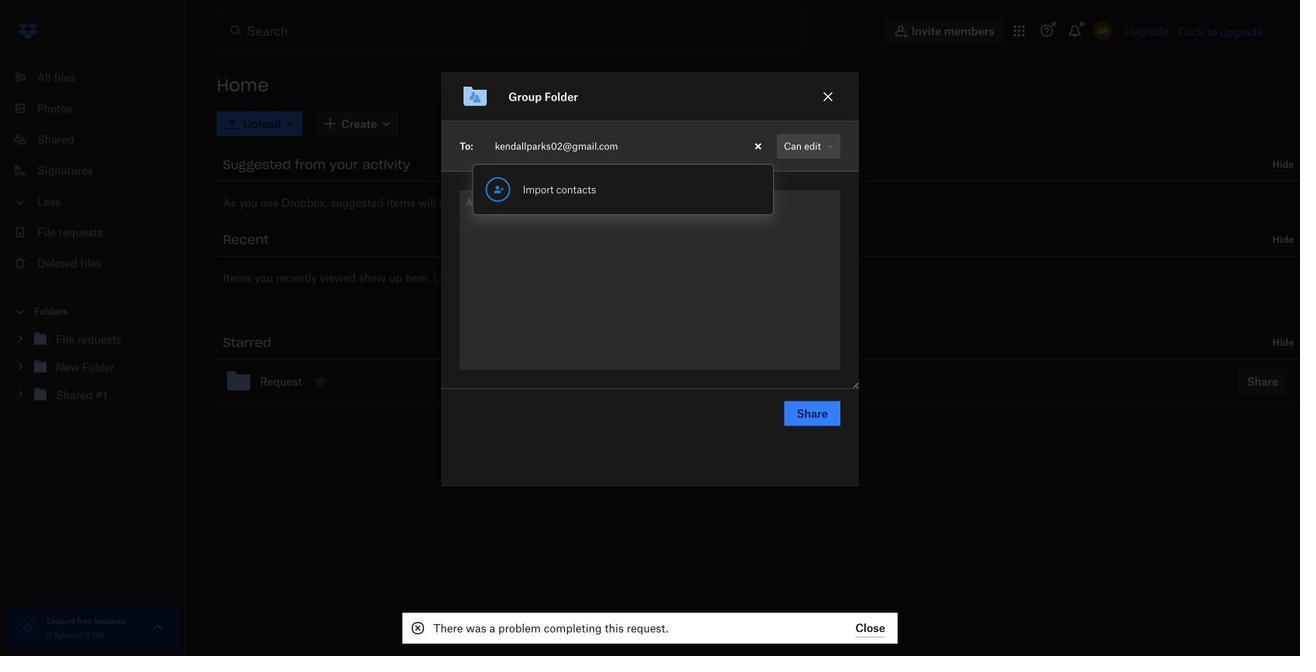 Task type: locate. For each thing, give the bounding box(es) containing it.
none field inside sharing modal dialog
[[474, 131, 774, 214]]

Folder name text field
[[509, 88, 808, 105]]

row
[[217, 360, 1301, 404]]

main content
[[217, 108, 1301, 657]]

alert
[[403, 613, 898, 644]]

list
[[0, 53, 186, 290]]

Add a message (optional) text field
[[460, 190, 841, 370]]

None field
[[474, 131, 774, 214]]

group
[[0, 323, 186, 421]]

cell
[[1226, 363, 1301, 400]]



Task type: describe. For each thing, give the bounding box(es) containing it.
sharing modal dialog
[[441, 72, 860, 611]]

less image
[[12, 195, 28, 210]]

Contact name search field
[[489, 134, 770, 159]]

quota usage progress bar
[[15, 616, 40, 641]]

dropbox image
[[12, 15, 43, 46]]



Task type: vqa. For each thing, say whether or not it's contained in the screenshot.
a associated with Set a rule that renames files
no



